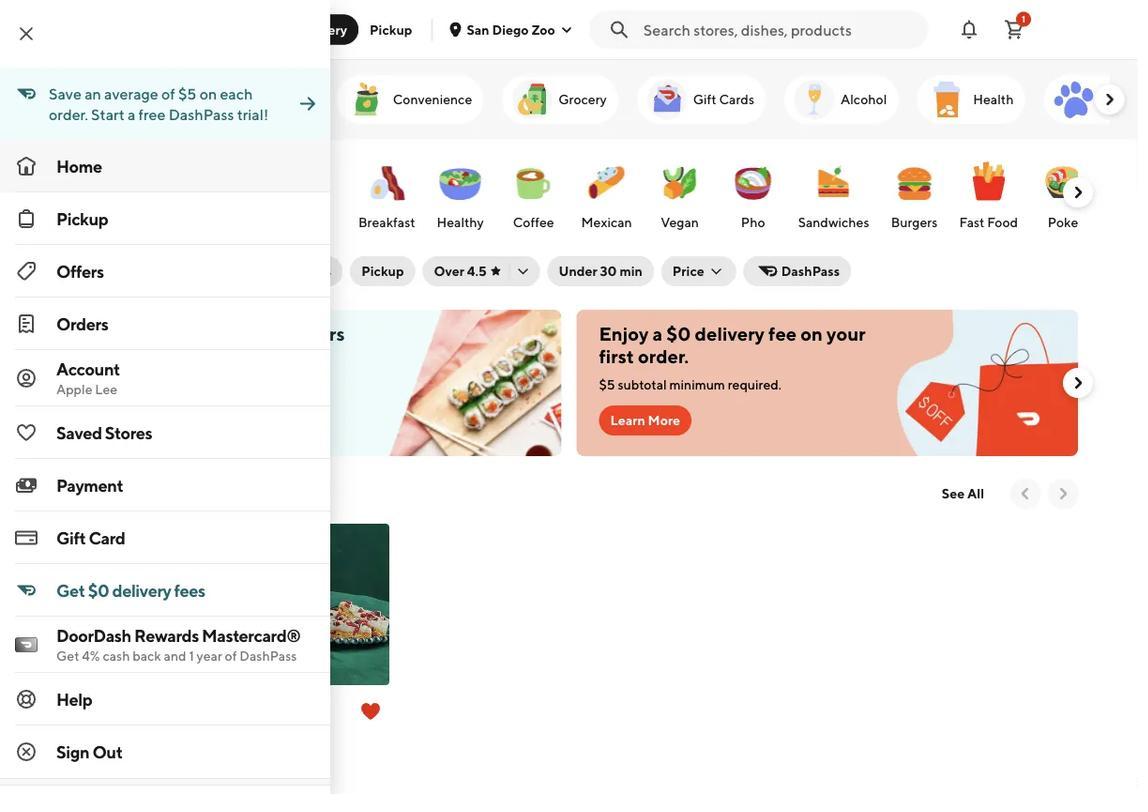 Task type: describe. For each thing, give the bounding box(es) containing it.
code
[[290, 354, 319, 370]]

orders link
[[0, 298, 330, 350]]

saved stores inside saved stores link
[[56, 422, 152, 443]]

days
[[211, 373, 238, 389]]

apple
[[56, 382, 92, 397]]

minimum
[[670, 377, 725, 392]]

$0 inside enjoy a $0 delivery fee on your first order. $5 subtotal minimum required.
[[667, 323, 691, 345]]

back
[[133, 648, 161, 664]]

convenience image
[[344, 77, 389, 122]]

san diego zoo button
[[448, 22, 574, 37]]

home link
[[0, 140, 330, 192]]

convenience
[[392, 92, 472, 107]]

sign out link
[[0, 726, 330, 778]]

ramen
[[73, 214, 115, 230]]

grocery link
[[502, 75, 618, 124]]

(540+)
[[98, 745, 140, 760]]

2 next button of carousel image from the top
[[1069, 374, 1088, 392]]

2
[[274, 323, 285, 345]]

1 next button of carousel image from the top
[[1069, 183, 1088, 202]]

fee inside starbucks 1.5 mi • 20 min • $​0 delivery fee
[[227, 724, 246, 740]]

min inside starbucks 1.5 mi • 20 min • $​0 delivery fee
[[124, 724, 146, 740]]

gift cards link
[[637, 75, 765, 124]]

$15+
[[230, 354, 258, 370]]

$5 inside enjoy a $0 delivery fee on your first order. $5 subtotal minimum required.
[[599, 377, 615, 392]]

alcohol link
[[784, 75, 898, 124]]

a inside enjoy a $0 delivery fee on your first order. $5 subtotal minimum required.
[[653, 323, 663, 345]]

learn for first
[[611, 412, 645, 428]]

first inside enjoy a $0 delivery fee on your first order. $5 subtotal minimum required.
[[599, 345, 634, 367]]

start
[[91, 106, 125, 123]]

pho
[[741, 214, 765, 230]]

1 vertical spatial saved
[[60, 480, 123, 507]]

2 • from the left
[[149, 724, 154, 740]]

gift card link
[[0, 512, 330, 564]]

offers button
[[258, 256, 343, 286]]

0 horizontal spatial delivery
[[112, 580, 171, 600]]

doordash rewards mastercard® get 4% cash back and 1 year of dashpass
[[56, 625, 301, 664]]

learn more for up
[[94, 409, 164, 424]]

get inside the doordash rewards mastercard® get 4% cash back and 1 year of dashpass
[[56, 648, 79, 664]]

enjoy a $0 delivery fee on your first order. $5 subtotal minimum required.
[[599, 323, 866, 392]]

30
[[600, 263, 617, 279]]

0 vertical spatial saved
[[56, 422, 102, 443]]

get 40% off your first 2 orders save up to $10 on orders $15+ with code 40deal, valid for 45 days upon signup
[[83, 323, 345, 389]]

lee
[[95, 382, 117, 397]]

trial!
[[237, 106, 269, 123]]

payment link
[[0, 459, 330, 512]]

dashmart
[[247, 92, 306, 107]]

1 vertical spatial stores
[[128, 480, 194, 507]]

1 items, open order cart image
[[1003, 18, 1026, 41]]

20
[[104, 724, 121, 740]]

sandwiches
[[798, 214, 870, 230]]

upon
[[241, 373, 271, 389]]

order. inside save an average of $5 on each order. start a free dashpass trial!
[[49, 106, 88, 123]]

orders
[[56, 313, 108, 334]]

45
[[192, 373, 208, 389]]

delivery fees:
[[71, 263, 160, 279]]

average
[[104, 85, 158, 103]]

free
[[138, 106, 166, 123]]

san diego zoo
[[467, 22, 555, 37]]

1 • from the left
[[96, 724, 102, 740]]

0 vertical spatial stores
[[105, 422, 152, 443]]

an
[[85, 85, 101, 103]]

pickup for the bottom pickup button
[[361, 263, 404, 279]]

with
[[261, 354, 287, 370]]

hour
[[131, 92, 161, 107]]

each
[[220, 85, 253, 103]]

a inside save an average of $5 on each order. start a free dashpass trial!
[[128, 106, 135, 123]]

save inside get 40% off your first 2 orders save up to $10 on orders $15+ with code 40deal, valid for 45 days upon signup
[[83, 354, 111, 370]]

see all link
[[931, 479, 996, 509]]

happy hour link
[[32, 75, 172, 124]]

get for $0
[[56, 580, 85, 600]]

home
[[56, 156, 102, 176]]

$​0
[[157, 724, 174, 740]]

all
[[968, 486, 985, 501]]

1 vertical spatial pickup
[[56, 208, 108, 229]]

save an average of $5 on each order. start a free dashpass trial! link
[[0, 68, 330, 140]]

get $0 delivery fees link
[[0, 564, 330, 617]]

first inside get 40% off your first 2 orders save up to $10 on orders $15+ with code 40deal, valid for 45 days upon signup
[[235, 323, 270, 345]]

learn more button for order.
[[599, 405, 692, 435]]

valid
[[142, 373, 170, 389]]

gift card
[[56, 527, 125, 548]]

on for $5
[[200, 85, 217, 103]]

learn more button for up
[[83, 402, 175, 432]]

over 4.5 button
[[423, 256, 540, 286]]

pickup for top pickup button
[[370, 22, 412, 37]]

card
[[89, 527, 125, 548]]

more for up
[[132, 409, 164, 424]]

save an average of $5 on each order. start a free dashpass trial!
[[49, 85, 269, 123]]

out
[[92, 741, 122, 762]]

alcohol
[[840, 92, 887, 107]]

get for 40%
[[83, 323, 116, 345]]

pets link
[[1044, 75, 1138, 124]]

mexican
[[581, 214, 632, 230]]

1 vertical spatial saved stores link
[[60, 479, 194, 509]]

health link
[[917, 75, 1025, 124]]

convenience link
[[336, 75, 483, 124]]

vegan
[[661, 214, 699, 230]]

dashpass button
[[744, 256, 851, 286]]

delivery for delivery
[[297, 22, 347, 37]]

sign out
[[56, 741, 122, 762]]

gift cards image
[[644, 77, 689, 122]]

get $0 delivery fees
[[56, 580, 205, 600]]

0 horizontal spatial $0
[[88, 580, 109, 600]]

to
[[132, 354, 144, 370]]



Task type: vqa. For each thing, say whether or not it's contained in the screenshot.
the DashPass inside 'DashPass' button
yes



Task type: locate. For each thing, give the bounding box(es) containing it.
0 vertical spatial delivery
[[695, 323, 765, 345]]

saved stores up card
[[60, 480, 194, 507]]

fee up required.
[[769, 323, 797, 345]]

learn down the subtotal on the right
[[611, 412, 645, 428]]

next button of carousel image right pets icon
[[1100, 90, 1119, 109]]

delivery
[[297, 22, 347, 37], [71, 263, 122, 279]]

gift for gift card
[[56, 527, 86, 548]]

1 horizontal spatial min
[[620, 263, 643, 279]]

pickup right the 'delivery' button
[[370, 22, 412, 37]]

1 horizontal spatial delivery
[[176, 724, 224, 740]]

up
[[114, 354, 130, 370]]

on down dashpass button
[[801, 323, 823, 345]]

more
[[132, 409, 164, 424], [648, 412, 681, 428]]

40deal,
[[83, 373, 139, 389]]

1 vertical spatial saved stores
[[60, 480, 194, 507]]

order. up the subtotal on the right
[[638, 345, 689, 367]]

1 horizontal spatial 1
[[1022, 14, 1026, 24]]

0 horizontal spatial learn
[[94, 409, 129, 424]]

0 horizontal spatial save
[[49, 85, 82, 103]]

1 vertical spatial orders
[[190, 354, 228, 370]]

1 horizontal spatial learn more button
[[599, 405, 692, 435]]

fee right $​0
[[227, 724, 246, 740]]

notification bell image
[[958, 18, 981, 41]]

• left $​0
[[149, 724, 154, 740]]

0 vertical spatial a
[[128, 106, 135, 123]]

first left 2
[[235, 323, 270, 345]]

0 horizontal spatial order.
[[49, 106, 88, 123]]

get inside get 40% off your first 2 orders save up to $10 on orders $15+ with code 40deal, valid for 45 days upon signup
[[83, 323, 116, 345]]

• right the mi
[[96, 724, 102, 740]]

delivery left fees
[[112, 580, 171, 600]]

cards
[[719, 92, 754, 107]]

learn more button down the subtotal on the right
[[599, 405, 692, 435]]

first
[[235, 323, 270, 345], [599, 345, 634, 367]]

0 vertical spatial $5
[[178, 85, 197, 103]]

rewards
[[134, 625, 199, 645]]

your right off
[[192, 323, 232, 345]]

burgers
[[891, 214, 938, 230]]

stores down lee
[[105, 422, 152, 443]]

pickup link
[[0, 192, 330, 245]]

1 vertical spatial get
[[56, 580, 85, 600]]

under 30 min
[[559, 263, 643, 279]]

close image
[[15, 23, 38, 45]]

pickup down 'breakfast'
[[361, 263, 404, 279]]

save left an
[[49, 85, 82, 103]]

fee inside enjoy a $0 delivery fee on your first order. $5 subtotal minimum required.
[[769, 323, 797, 345]]

gift
[[693, 92, 716, 107], [56, 527, 86, 548]]

$5 left the subtotal on the right
[[599, 377, 615, 392]]

pickup
[[370, 22, 412, 37], [56, 208, 108, 229], [361, 263, 404, 279]]

1 right and
[[189, 648, 194, 664]]

delivery inside enjoy a $0 delivery fee on your first order. $5 subtotal minimum required.
[[695, 323, 765, 345]]

health
[[973, 92, 1014, 107]]

dashpass for average
[[169, 106, 234, 123]]

1 vertical spatial $0
[[88, 580, 109, 600]]

4.8
[[60, 745, 79, 760]]

delivery fees: button
[[60, 256, 251, 286]]

learn more
[[94, 409, 164, 424], [611, 412, 681, 428]]

0 horizontal spatial fee
[[227, 724, 246, 740]]

1 horizontal spatial offers
[[292, 263, 331, 279]]

1 horizontal spatial delivery
[[297, 22, 347, 37]]

learn more down lee
[[94, 409, 164, 424]]

click to remove this store from your saved list image
[[359, 700, 382, 723]]

fast
[[960, 214, 985, 230]]

1 vertical spatial of
[[225, 648, 237, 664]]

delivery up convenience "icon"
[[297, 22, 347, 37]]

delivery left the fees:
[[71, 263, 122, 279]]

0 horizontal spatial dashpass
[[169, 106, 234, 123]]

0 vertical spatial fee
[[769, 323, 797, 345]]

orders up 45 on the top left of the page
[[190, 354, 228, 370]]

account
[[56, 359, 120, 379]]

account apple lee
[[56, 359, 120, 397]]

payment
[[56, 475, 123, 495]]

1 horizontal spatial learn more
[[611, 412, 681, 428]]

get up up
[[83, 323, 116, 345]]

delivery inside delivery fees: button
[[71, 263, 122, 279]]

0 horizontal spatial on
[[172, 354, 187, 370]]

1 vertical spatial pickup button
[[350, 256, 415, 286]]

see all
[[942, 486, 985, 501]]

under 30 min button
[[548, 256, 654, 286]]

of right hour
[[161, 85, 175, 103]]

1 inside the doordash rewards mastercard® get 4% cash back and 1 year of dashpass
[[189, 648, 194, 664]]

0 horizontal spatial orders
[[190, 354, 228, 370]]

1 horizontal spatial $5
[[599, 377, 615, 392]]

mastercard®
[[202, 625, 301, 645]]

your
[[192, 323, 232, 345], [827, 323, 866, 345]]

dashpass down each
[[169, 106, 234, 123]]

gift for gift cards
[[693, 92, 716, 107]]

price
[[673, 263, 705, 279]]

starbucks
[[60, 701, 130, 718]]

0 vertical spatial of
[[161, 85, 175, 103]]

fast food
[[960, 214, 1018, 230]]

offers inside button
[[292, 263, 331, 279]]

learn
[[94, 409, 129, 424], [611, 412, 645, 428]]

diego
[[492, 22, 529, 37]]

•
[[96, 724, 102, 740], [149, 724, 154, 740]]

on for fee
[[801, 323, 823, 345]]

min
[[620, 263, 643, 279], [124, 724, 146, 740]]

a
[[128, 106, 135, 123], [653, 323, 663, 345]]

pets image
[[1051, 77, 1096, 122]]

a right enjoy
[[653, 323, 663, 345]]

on left each
[[200, 85, 217, 103]]

dashpass inside the doordash rewards mastercard® get 4% cash back and 1 year of dashpass
[[240, 648, 297, 664]]

0 horizontal spatial min
[[124, 724, 146, 740]]

1 vertical spatial a
[[653, 323, 663, 345]]

dashpass down mastercard®
[[240, 648, 297, 664]]

1 vertical spatial on
[[801, 323, 823, 345]]

40%
[[120, 323, 160, 345]]

1 vertical spatial next button of carousel image
[[1054, 484, 1073, 503]]

2 vertical spatial dashpass
[[240, 648, 297, 664]]

next button of carousel image
[[1100, 90, 1119, 109], [1054, 484, 1073, 503]]

on
[[200, 85, 217, 103], [801, 323, 823, 345], [172, 354, 187, 370]]

dashmart link
[[191, 75, 317, 124]]

1 vertical spatial gift
[[56, 527, 86, 548]]

2 your from the left
[[827, 323, 866, 345]]

dashmart image
[[198, 77, 243, 122]]

0 horizontal spatial delivery
[[71, 263, 122, 279]]

1 vertical spatial 1
[[189, 648, 194, 664]]

saved down apple
[[56, 422, 102, 443]]

0 horizontal spatial learn more button
[[83, 402, 175, 432]]

2 vertical spatial delivery
[[176, 724, 224, 740]]

1 horizontal spatial more
[[648, 412, 681, 428]]

get left 4%
[[56, 648, 79, 664]]

saved stores link
[[0, 406, 330, 459], [60, 479, 194, 509]]

$5 left dashmart "icon"
[[178, 85, 197, 103]]

previous button of carousel image
[[1016, 484, 1035, 503]]

1
[[1022, 14, 1026, 24], [189, 648, 194, 664]]

1 horizontal spatial gift
[[693, 92, 716, 107]]

save inside save an average of $5 on each order. start a free dashpass trial!
[[49, 85, 82, 103]]

under
[[559, 263, 598, 279]]

food
[[988, 214, 1018, 230]]

1 button
[[996, 11, 1033, 48]]

stores
[[105, 422, 152, 443], [128, 480, 194, 507]]

order. inside enjoy a $0 delivery fee on your first order. $5 subtotal minimum required.
[[638, 345, 689, 367]]

dashpass for mastercard®
[[240, 648, 297, 664]]

learn for save
[[94, 409, 129, 424]]

0 horizontal spatial next button of carousel image
[[1054, 484, 1073, 503]]

grocery image
[[509, 77, 554, 122]]

offers up code
[[292, 263, 331, 279]]

0 vertical spatial dashpass
[[169, 106, 234, 123]]

learn more for order.
[[611, 412, 681, 428]]

dashpass inside button
[[782, 263, 840, 279]]

1 vertical spatial save
[[83, 354, 111, 370]]

0 vertical spatial saved stores link
[[0, 406, 330, 459]]

help
[[56, 689, 92, 709]]

0 horizontal spatial more
[[132, 409, 164, 424]]

your inside enjoy a $0 delivery fee on your first order. $5 subtotal minimum required.
[[827, 323, 866, 345]]

signup
[[274, 373, 314, 389]]

saved stores link down valid
[[0, 406, 330, 459]]

dashpass down sandwiches
[[782, 263, 840, 279]]

a left free
[[128, 106, 135, 123]]

0 vertical spatial next button of carousel image
[[1100, 90, 1119, 109]]

1 horizontal spatial fee
[[769, 323, 797, 345]]

0 horizontal spatial •
[[96, 724, 102, 740]]

next button of carousel image right previous button of carousel 'image' on the right of page
[[1054, 484, 1073, 503]]

required.
[[728, 377, 782, 392]]

$5 inside save an average of $5 on each order. start a free dashpass trial!
[[178, 85, 197, 103]]

0 vertical spatial first
[[235, 323, 270, 345]]

$0 up minimum
[[667, 323, 691, 345]]

pickup button down 'breakfast'
[[350, 256, 415, 286]]

starbucks 1.5 mi • 20 min • $​0 delivery fee
[[60, 701, 246, 740]]

0 vertical spatial on
[[200, 85, 217, 103]]

1 horizontal spatial on
[[200, 85, 217, 103]]

0 vertical spatial gift
[[693, 92, 716, 107]]

1 horizontal spatial orders
[[289, 323, 345, 345]]

1 inside button
[[1022, 14, 1026, 24]]

2 horizontal spatial dashpass
[[782, 263, 840, 279]]

4%
[[82, 648, 100, 664]]

over
[[434, 263, 465, 279]]

healthy
[[437, 214, 484, 230]]

more down the subtotal on the right
[[648, 412, 681, 428]]

order. down an
[[49, 106, 88, 123]]

happy hour image
[[40, 77, 85, 122]]

next button of carousel image
[[1069, 183, 1088, 202], [1069, 374, 1088, 392]]

1 horizontal spatial next button of carousel image
[[1100, 90, 1119, 109]]

saved up the gift card
[[60, 480, 123, 507]]

orders up code
[[289, 323, 345, 345]]

1 horizontal spatial first
[[599, 345, 634, 367]]

$0 up doordash
[[88, 580, 109, 600]]

learn more button down lee
[[83, 402, 175, 432]]

more down valid
[[132, 409, 164, 424]]

on inside save an average of $5 on each order. start a free dashpass trial!
[[200, 85, 217, 103]]

delivery button
[[285, 15, 359, 45]]

saved stores link up card
[[60, 479, 194, 509]]

pickup down the home
[[56, 208, 108, 229]]

0 vertical spatial min
[[620, 263, 643, 279]]

fees
[[174, 580, 205, 600]]

learn more down the subtotal on the right
[[611, 412, 681, 428]]

pets
[[1100, 92, 1127, 107]]

4.5
[[467, 263, 487, 279]]

of
[[161, 85, 175, 103], [225, 648, 237, 664]]

of inside save an average of $5 on each order. start a free dashpass trial!
[[161, 85, 175, 103]]

for
[[172, 373, 189, 389]]

0 vertical spatial saved stores
[[56, 422, 152, 443]]

first down enjoy
[[599, 345, 634, 367]]

0 horizontal spatial a
[[128, 106, 135, 123]]

1 vertical spatial order.
[[638, 345, 689, 367]]

on up for
[[172, 354, 187, 370]]

1.5
[[60, 724, 76, 740]]

more for order.
[[648, 412, 681, 428]]

1 your from the left
[[192, 323, 232, 345]]

min inside button
[[620, 263, 643, 279]]

0 vertical spatial next button of carousel image
[[1069, 183, 1088, 202]]

breakfast
[[359, 214, 415, 230]]

your inside get 40% off your first 2 orders save up to $10 on orders $15+ with code 40deal, valid for 45 days upon signup
[[192, 323, 232, 345]]

2 vertical spatial pickup
[[361, 263, 404, 279]]

price button
[[662, 256, 737, 286]]

save up 40deal,
[[83, 354, 111, 370]]

learn down lee
[[94, 409, 129, 424]]

year
[[197, 648, 222, 664]]

sign
[[56, 741, 89, 762]]

0 vertical spatial $0
[[667, 323, 691, 345]]

alcohol image
[[792, 77, 837, 122]]

min right 20 at the bottom left
[[124, 724, 146, 740]]

saved
[[56, 422, 102, 443], [60, 480, 123, 507]]

on inside get 40% off your first 2 orders save up to $10 on orders $15+ with code 40deal, valid for 45 days upon signup
[[172, 354, 187, 370]]

2 vertical spatial get
[[56, 648, 79, 664]]

1 horizontal spatial dashpass
[[240, 648, 297, 664]]

of inside the doordash rewards mastercard® get 4% cash back and 1 year of dashpass
[[225, 648, 237, 664]]

gift left card
[[56, 527, 86, 548]]

health image
[[924, 77, 969, 122]]

0 vertical spatial pickup
[[370, 22, 412, 37]]

1 horizontal spatial •
[[149, 724, 154, 740]]

0 horizontal spatial offers
[[56, 261, 104, 281]]

0 horizontal spatial your
[[192, 323, 232, 345]]

1 horizontal spatial your
[[827, 323, 866, 345]]

0 vertical spatial orders
[[289, 323, 345, 345]]

fees:
[[125, 263, 157, 279]]

delivery inside starbucks 1.5 mi • 20 min • $​0 delivery fee
[[176, 724, 224, 740]]

delivery up required.
[[695, 323, 765, 345]]

0 horizontal spatial 1
[[189, 648, 194, 664]]

off
[[164, 323, 189, 345]]

poke
[[1048, 214, 1079, 230]]

1 vertical spatial first
[[599, 345, 634, 367]]

1 horizontal spatial save
[[83, 354, 111, 370]]

offers down ramen
[[56, 261, 104, 281]]

gift left the cards
[[693, 92, 716, 107]]

saved stores down lee
[[56, 422, 152, 443]]

2 horizontal spatial on
[[801, 323, 823, 345]]

on inside enjoy a $0 delivery fee on your first order. $5 subtotal minimum required.
[[801, 323, 823, 345]]

0 horizontal spatial of
[[161, 85, 175, 103]]

enjoy
[[599, 323, 649, 345]]

of right year
[[225, 648, 237, 664]]

0 horizontal spatial $5
[[178, 85, 197, 103]]

0 vertical spatial delivery
[[297, 22, 347, 37]]

1 vertical spatial $5
[[599, 377, 615, 392]]

0 horizontal spatial gift
[[56, 527, 86, 548]]

pickup button
[[359, 15, 424, 45], [350, 256, 415, 286]]

get up doordash
[[56, 580, 85, 600]]

$10
[[147, 354, 169, 370]]

1 horizontal spatial a
[[653, 323, 663, 345]]

happy hour
[[89, 92, 161, 107]]

delivery right $​0
[[176, 724, 224, 740]]

2 vertical spatial on
[[172, 354, 187, 370]]

0 vertical spatial get
[[83, 323, 116, 345]]

help link
[[0, 673, 330, 726]]

zoo
[[532, 22, 555, 37]]

stores up gift card link
[[128, 480, 194, 507]]

doordash
[[56, 625, 131, 645]]

2 horizontal spatial delivery
[[695, 323, 765, 345]]

1 right notification bell icon
[[1022, 14, 1026, 24]]

pickup button up convenience "link"
[[359, 15, 424, 45]]

save an average of $5 on each order. start a free dashpass trial! status
[[0, 68, 297, 140]]

0 vertical spatial pickup button
[[359, 15, 424, 45]]

1 horizontal spatial $0
[[667, 323, 691, 345]]

0 vertical spatial 1
[[1022, 14, 1026, 24]]

subtotal
[[618, 377, 667, 392]]

delivery for delivery fees:
[[71, 263, 122, 279]]

your down dashpass button
[[827, 323, 866, 345]]

and
[[164, 648, 186, 664]]

0 horizontal spatial first
[[235, 323, 270, 345]]

1 horizontal spatial learn
[[611, 412, 645, 428]]

min right '30'
[[620, 263, 643, 279]]

$0
[[667, 323, 691, 345], [88, 580, 109, 600]]

1 vertical spatial delivery
[[112, 580, 171, 600]]

dashpass inside save an average of $5 on each order. start a free dashpass trial!
[[169, 106, 234, 123]]

1 vertical spatial next button of carousel image
[[1069, 374, 1088, 392]]

san
[[467, 22, 490, 37]]

delivery inside the 'delivery' button
[[297, 22, 347, 37]]

1 vertical spatial fee
[[227, 724, 246, 740]]

0 vertical spatial save
[[49, 85, 82, 103]]

1 vertical spatial delivery
[[71, 263, 122, 279]]



